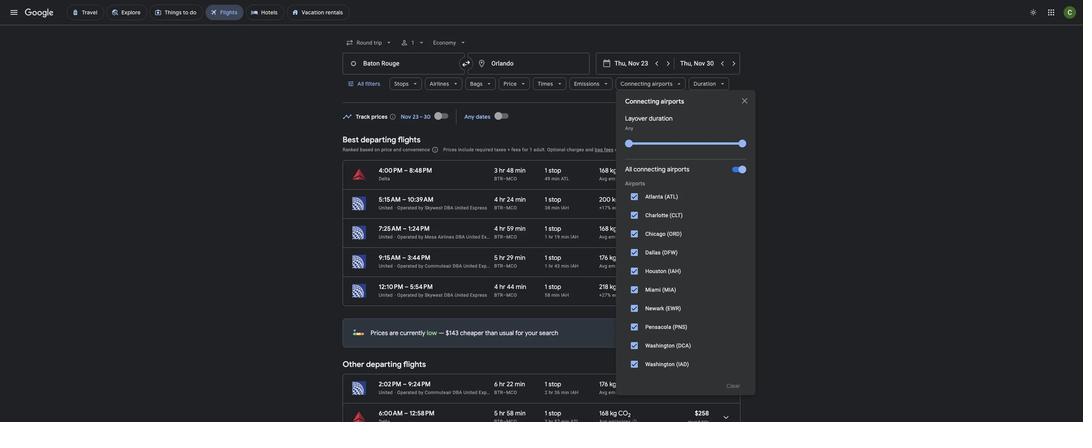 Task type: locate. For each thing, give the bounding box(es) containing it.
co inside 218 kg co 2
[[618, 284, 628, 292]]

skywest down 10:39 am
[[425, 206, 443, 211]]

none search field containing connecting airports
[[343, 33, 756, 396]]

find the best price region
[[343, 107, 741, 129]]

main menu image
[[9, 8, 19, 17]]

6 hr 22 min btr – mco
[[495, 381, 526, 396]]

0 vertical spatial 5
[[495, 255, 498, 262]]

total duration 4 hr 24 min. element
[[495, 196, 545, 205]]

all filters
[[358, 80, 380, 87]]

2 for 5 hr 29 min
[[628, 257, 631, 264]]

176 inside 176 kg co 2
[[600, 255, 608, 262]]

2 commuteair from the top
[[425, 391, 452, 396]]

mco inside the 4 hr 44 min btr – mco
[[507, 293, 517, 299]]

0 vertical spatial departing
[[361, 135, 396, 145]]

avg emissions down 176 kg co 2
[[600, 264, 631, 269]]

1 for 1 stop 49 min atl
[[545, 167, 548, 175]]

2 for 4 hr 44 min
[[628, 286, 631, 293]]

connecting
[[621, 80, 651, 87], [626, 98, 660, 106]]

58 inside 1 stop 58 min iah
[[545, 293, 551, 299]]

avg emissions for 4 hr 59 min
[[600, 235, 631, 240]]

168 kg co 2 down +17%
[[600, 225, 631, 234]]

hr inside the 4 hr 44 min btr – mco
[[500, 284, 506, 292]]

– down total duration 3 hr 48 min. element
[[503, 176, 507, 182]]

main content
[[343, 107, 741, 423]]

mco down 24
[[507, 206, 517, 211]]

express for 4 hr 24 min
[[470, 206, 487, 211]]

bags
[[470, 80, 483, 87]]

skywest down arrival time: 5:54 pm. text field
[[425, 293, 443, 299]]

express down 6
[[479, 391, 496, 396]]

0 vertical spatial operated by skywest dba united express
[[398, 206, 487, 211]]

nov
[[401, 113, 411, 120]]

– left '8:48 pm' text field
[[404, 167, 408, 175]]

any inside layover duration any
[[626, 126, 634, 131]]

hr right 3 in the left of the page
[[499, 167, 505, 175]]

operated down 7:25 am – 1:24 pm
[[398, 235, 417, 240]]

min inside 5 hr 29 min btr – mco
[[515, 255, 526, 262]]

min inside 1 stop 38 min iah
[[552, 206, 560, 211]]

0 horizontal spatial fees
[[512, 147, 521, 153]]

hr inside 4 hr 24 min btr – mco
[[500, 196, 506, 204]]

1 stop flight. element down 43
[[545, 284, 562, 293]]

layover (1 of 1) is a 1 hr 19 min layover at george bush intercontinental airport in houston. element
[[545, 234, 596, 241]]

36
[[555, 391, 560, 396]]

airports up date grid
[[652, 80, 673, 87]]

(mia)
[[663, 287, 677, 293]]

airlines right mesa
[[438, 235, 455, 240]]

4 left 44
[[495, 284, 498, 292]]

min for 6 hr 22 min btr – mco
[[515, 381, 526, 389]]

Arrival time: 3:44 PM. text field
[[408, 255, 431, 262]]

avg emissions for 6 hr 22 min
[[600, 391, 631, 396]]

emissions for 6 hr 22 min
[[609, 391, 631, 396]]

1 stop flight. element up '49'
[[545, 167, 562, 176]]

btr down the total duration 4 hr 59 min. element
[[495, 235, 503, 240]]

mco down 44
[[507, 293, 517, 299]]

1 inside popup button
[[412, 40, 415, 46]]

express for 4 hr 44 min
[[470, 293, 487, 299]]

1 for 1 stop
[[545, 410, 548, 418]]

stop inside 1 stop 38 min iah
[[549, 196, 562, 204]]

other departing flights
[[343, 360, 426, 370]]

stop inside the 1 stop 1 hr 19 min iah
[[549, 225, 562, 233]]

1 vertical spatial 176
[[600, 381, 608, 389]]

+27% emissions
[[600, 293, 635, 299]]

2 vertical spatial 168 kg co 2
[[600, 410, 631, 419]]

other
[[343, 360, 364, 370]]

4 left 24
[[495, 196, 498, 204]]

0 vertical spatial 176
[[600, 255, 608, 262]]

history
[[697, 331, 716, 338]]

emissions for 5 hr 29 min
[[609, 264, 631, 269]]

1 for 1 stop 38 min iah
[[545, 196, 548, 204]]

btr
[[495, 176, 503, 182], [495, 206, 503, 211], [495, 235, 503, 240], [495, 264, 503, 269], [495, 293, 503, 299], [495, 391, 503, 396]]

any down layover
[[626, 126, 634, 131]]

1 operated by commuteair dba united express from the top
[[398, 264, 496, 269]]

0 vertical spatial airlines
[[430, 80, 449, 87]]

iah inside "1 stop 1 hr 43 min iah"
[[571, 264, 579, 269]]

than
[[485, 330, 498, 338]]

168 down +17%
[[600, 225, 609, 233]]

1 stop from the top
[[549, 167, 562, 175]]

2 168 kg co 2 from the top
[[600, 225, 631, 234]]

charges
[[567, 147, 584, 153]]

0 vertical spatial 168
[[600, 167, 609, 175]]

mco down '59'
[[507, 235, 517, 240]]

min inside 4 hr 59 min btr – mco
[[516, 225, 526, 233]]

4 avg emissions from the top
[[600, 391, 631, 396]]

avg emissions down 176 kg co
[[600, 391, 631, 396]]

usual
[[500, 330, 514, 338]]

by down 3:44 pm text field
[[419, 264, 424, 269]]

2 by from the top
[[419, 235, 424, 240]]

emissions for 4 hr 44 min
[[613, 293, 635, 299]]

min right 38
[[552, 206, 560, 211]]

hr for 5 hr 29 min btr – mco
[[500, 255, 506, 262]]

3 by from the top
[[419, 264, 424, 269]]

Arrival time: 5:54 PM. text field
[[410, 284, 433, 292]]

grid
[[663, 113, 674, 120]]

hr inside "1 stop 1 hr 43 min iah"
[[549, 264, 554, 269]]

2 1 stop flight. element from the top
[[545, 196, 562, 205]]

iah inside 1 stop 38 min iah
[[561, 206, 569, 211]]

co inside 176 kg co 2
[[618, 255, 628, 262]]

avg emissions for 5 hr 29 min
[[600, 264, 631, 269]]

5 by from the top
[[419, 391, 424, 396]]

all left filters
[[358, 80, 364, 87]]

– inside 3 hr 48 min btr – mco
[[503, 176, 507, 182]]

operated for 10:39 am
[[398, 206, 417, 211]]

Arrival time: 1:24 PM. text field
[[408, 225, 430, 233]]

any
[[465, 113, 475, 120], [626, 126, 634, 131]]

emissions up 200 kg co 2 +17% emissions
[[609, 177, 631, 182]]

1 vertical spatial price
[[683, 331, 696, 338]]

2 stop from the top
[[549, 196, 562, 204]]

7 stop from the top
[[549, 410, 562, 418]]

airlines right stops popup button
[[430, 80, 449, 87]]

and left 'bag'
[[586, 147, 594, 153]]

176 kg co 2
[[600, 255, 631, 264]]

emissions down 176 kg co 2
[[609, 264, 631, 269]]

7:25 am
[[379, 225, 402, 233]]

1 vertical spatial skywest
[[425, 293, 443, 299]]

btr for 3 hr 48 min
[[495, 176, 503, 182]]

168 kg co 2 for 59
[[600, 225, 631, 234]]

5 inside 5 hr 29 min btr – mco
[[495, 255, 498, 262]]

for
[[522, 147, 529, 153], [516, 330, 524, 338]]

168 down bag fees button
[[600, 167, 609, 175]]

2 avg from the top
[[600, 235, 608, 240]]

express for 5 hr 29 min
[[479, 264, 496, 269]]

layover (1 of 1) is a 49 min layover at hartsfield-jackson atlanta international airport in atlanta. element
[[545, 176, 596, 182]]

hr inside 1 stop 2 hr 36 min iah
[[549, 391, 554, 396]]

2 4 from the top
[[495, 225, 498, 233]]

4 inside 4 hr 24 min btr – mco
[[495, 196, 498, 204]]

176
[[600, 255, 608, 262], [600, 381, 608, 389]]

168 kg co 2 down 176 kg co
[[600, 410, 631, 419]]

1 stop flight. element
[[545, 167, 562, 176], [545, 196, 562, 205], [545, 225, 562, 234], [545, 255, 562, 264], [545, 284, 562, 293], [545, 381, 562, 390], [545, 410, 562, 419]]

min inside 4 hr 24 min btr – mco
[[516, 196, 526, 204]]

5 hr 58 min
[[495, 410, 526, 418]]

nov 23 – 30
[[401, 113, 431, 120]]

4
[[495, 196, 498, 204], [495, 225, 498, 233], [495, 284, 498, 292]]

mco inside 4 hr 24 min btr – mco
[[507, 206, 517, 211]]

total duration 5 hr 29 min. element
[[495, 255, 545, 264]]

(dca)
[[677, 343, 691, 349]]

stop inside 1 stop 58 min iah
[[549, 284, 562, 292]]

washington
[[646, 343, 675, 349], [646, 362, 675, 368]]

3
[[495, 167, 498, 175]]

btr inside 4 hr 24 min btr – mco
[[495, 206, 503, 211]]

1 commuteair from the top
[[425, 264, 452, 269]]

3 avg from the top
[[600, 264, 608, 269]]

co for 4 hr 59 min
[[619, 225, 628, 233]]

operated down leaves baton rouge metropolitan airport at 2:02 pm on thursday, november 23 and arrives at orlando international airport at 9:24 pm on thursday, november 23. element
[[398, 391, 417, 396]]

4 inside 4 hr 59 min btr – mco
[[495, 225, 498, 233]]

btr for 5 hr 29 min
[[495, 264, 503, 269]]

168 kg co 2 down may
[[600, 167, 631, 176]]

hr left the 29
[[500, 255, 506, 262]]

min inside 6 hr 22 min btr – mco
[[515, 381, 526, 389]]

min right 22
[[515, 381, 526, 389]]

– left 1:24 pm
[[403, 225, 407, 233]]

view
[[669, 331, 681, 338]]

1 vertical spatial airports
[[661, 98, 685, 106]]

– down 'total duration 6 hr 22 min.' element in the bottom of the page
[[503, 391, 507, 396]]

5:15 am
[[379, 196, 401, 204]]

4 1 stop flight. element from the top
[[545, 255, 562, 264]]

2 vertical spatial 4
[[495, 284, 498, 292]]

0 horizontal spatial any
[[465, 113, 475, 120]]

airlines inside popup button
[[430, 80, 449, 87]]

hr left 19
[[549, 235, 554, 240]]

min right '49'
[[552, 176, 560, 182]]

commuteair for 9:24 pm
[[425, 391, 452, 396]]

0 vertical spatial price
[[381, 147, 392, 153]]

Departure text field
[[615, 53, 651, 74]]

avg for 5 hr 29 min
[[600, 264, 608, 269]]

3 avg emissions from the top
[[600, 264, 631, 269]]

min right 36 in the right of the page
[[562, 391, 570, 396]]

1 horizontal spatial 58
[[545, 293, 551, 299]]

2 avg emissions from the top
[[600, 235, 631, 240]]

0 horizontal spatial prices
[[371, 330, 388, 338]]

58 down 6 hr 22 min btr – mco
[[507, 410, 514, 418]]

168 down 176 kg co
[[600, 410, 609, 418]]

0 vertical spatial airports
[[652, 80, 673, 87]]

4 for 4 hr 24 min
[[495, 196, 498, 204]]

operated for 9:24 pm
[[398, 391, 417, 396]]

hr inside 4 hr 59 min btr – mco
[[500, 225, 506, 233]]

1 vertical spatial prices
[[371, 330, 388, 338]]

close dialog image
[[741, 96, 750, 106]]

1 horizontal spatial all
[[626, 166, 632, 174]]

washington (iad)
[[646, 362, 689, 368]]

layover (1 of 1) is a 2 hr 36 min layover at george bush intercontinental airport in houston. element
[[545, 390, 596, 396]]

200 kg co 2 +17% emissions
[[600, 196, 635, 211]]

None text field
[[343, 53, 465, 75], [468, 53, 590, 75], [343, 53, 465, 75], [468, 53, 590, 75]]

dba for 3:44 pm
[[453, 264, 462, 269]]

stop down 36 in the right of the page
[[549, 410, 562, 418]]

4 mco from the top
[[507, 264, 517, 269]]

1 vertical spatial 4
[[495, 225, 498, 233]]

3 168 from the top
[[600, 410, 609, 418]]

4 for 4 hr 44 min
[[495, 284, 498, 292]]

1 operated from the top
[[398, 206, 417, 211]]

operated down '9:15 am – 3:44 pm'
[[398, 264, 417, 269]]

total duration 6 hr 22 min. element
[[495, 381, 545, 390]]

on
[[375, 147, 380, 153]]

kg for 4 hr 59 min
[[610, 225, 617, 233]]

9:15 am – 3:44 pm
[[379, 255, 431, 262]]

0 vertical spatial all
[[358, 80, 364, 87]]

btr inside 3 hr 48 min btr – mco
[[495, 176, 503, 182]]

required
[[475, 147, 493, 153]]

1 vertical spatial connecting
[[626, 98, 660, 106]]

1 horizontal spatial prices
[[443, 147, 457, 153]]

emissions for 4 hr 59 min
[[609, 235, 631, 240]]

min right 44
[[516, 284, 527, 292]]

1 for 1 stop 1 hr 43 min iah
[[545, 255, 548, 262]]

5 operated from the top
[[398, 391, 417, 396]]

stop inside "1 stop 1 hr 43 min iah"
[[549, 255, 562, 262]]

1 by from the top
[[419, 206, 424, 211]]

layover (1 of 1) is a 58 min layover at george bush intercontinental airport in houston. element
[[545, 293, 596, 299]]

3 1 stop flight. element from the top
[[545, 225, 562, 234]]

1 mco from the top
[[507, 176, 517, 182]]

mco down the 29
[[507, 264, 517, 269]]

hr left 43
[[549, 264, 554, 269]]

49
[[545, 176, 551, 182]]

avg emissions
[[600, 177, 631, 182], [600, 235, 631, 240], [600, 264, 631, 269], [600, 391, 631, 396]]

1 inside 1 stop 49 min atl
[[545, 167, 548, 175]]

1 horizontal spatial price
[[683, 331, 696, 338]]

avg up 176 kg co 2
[[600, 235, 608, 240]]

prices for prices include required taxes + fees for 1 adult. optional charges and bag fees may apply. passenger assistance
[[443, 147, 457, 153]]

2 skywest from the top
[[425, 293, 443, 299]]

1 avg from the top
[[600, 177, 608, 182]]

price button
[[499, 75, 530, 93]]

hr left 44
[[500, 284, 506, 292]]

hr inside the 1 stop 1 hr 19 min iah
[[549, 235, 554, 240]]

optional
[[547, 147, 566, 153]]

btr inside 5 hr 29 min btr – mco
[[495, 264, 503, 269]]

connecting inside popup button
[[621, 80, 651, 87]]

3 stop from the top
[[549, 225, 562, 233]]

btr down 3 in the left of the page
[[495, 176, 503, 182]]

connecting airports down departure "text box"
[[621, 80, 673, 87]]

airlines button
[[425, 75, 463, 93]]

mco down 48
[[507, 176, 517, 182]]

min inside 1 stop 49 min atl
[[552, 176, 560, 182]]

atlanta (atl)
[[646, 194, 679, 200]]

departing up departure time: 2:02 pm. text field
[[366, 360, 402, 370]]

2 vertical spatial airports
[[668, 166, 690, 174]]

– down total duration 4 hr 24 min. element on the top of page
[[503, 206, 507, 211]]

stop for 1 stop 1 hr 43 min iah
[[549, 255, 562, 262]]

commuteair for 3:44 pm
[[425, 264, 452, 269]]

0 horizontal spatial all
[[358, 80, 364, 87]]

stop up layover (1 of 1) is a 58 min layover at george bush intercontinental airport in houston. element
[[549, 284, 562, 292]]

iah
[[561, 206, 569, 211], [571, 235, 579, 240], [571, 264, 579, 269], [561, 293, 569, 299], [571, 391, 579, 396]]

9:24 pm
[[408, 381, 431, 389]]

fees right +
[[512, 147, 521, 153]]

mco inside 4 hr 59 min btr – mco
[[507, 235, 517, 240]]

2 for 4 hr 59 min
[[628, 228, 631, 234]]

co for 5 hr 29 min
[[618, 255, 628, 262]]

commuteair
[[425, 264, 452, 269], [425, 391, 452, 396]]

Arrival time: 9:24 PM. text field
[[408, 381, 431, 389]]

4 avg from the top
[[600, 391, 608, 396]]

– inside 4 hr 59 min btr – mco
[[503, 235, 507, 240]]

168
[[600, 167, 609, 175], [600, 225, 609, 233], [600, 410, 609, 418]]

4 operated from the top
[[398, 293, 417, 299]]

adult.
[[534, 147, 546, 153]]

commuteair down 3:44 pm text field
[[425, 264, 452, 269]]

Arrival time: 12:58 PM. text field
[[410, 410, 435, 418]]

kg
[[610, 167, 617, 175], [612, 196, 619, 204], [610, 225, 617, 233], [610, 255, 617, 262], [610, 284, 617, 292], [610, 381, 617, 389], [610, 410, 617, 418]]

2 for 3 hr 48 min
[[628, 170, 631, 176]]

any left dates
[[465, 113, 475, 120]]

mco down 22
[[507, 391, 517, 396]]

2 vertical spatial 168
[[600, 410, 609, 418]]

mco inside 6 hr 22 min btr – mco
[[507, 391, 517, 396]]

emissions down 218 kg co 2 at the right bottom of page
[[613, 293, 635, 299]]

1 horizontal spatial fees
[[604, 147, 614, 153]]

kg inside 176 kg co 2
[[610, 255, 617, 262]]

price up (dca)
[[683, 331, 696, 338]]

5:54 pm
[[410, 284, 433, 292]]

swap origin and destination. image
[[462, 59, 471, 68]]

0 vertical spatial prices
[[443, 147, 457, 153]]

by down arrival time: 5:54 pm. text field
[[419, 293, 424, 299]]

2 mco from the top
[[507, 206, 517, 211]]

connecting up layover
[[626, 98, 660, 106]]

airlines inside main content
[[438, 235, 455, 240]]

0 vertical spatial 4
[[495, 196, 498, 204]]

1 fees from the left
[[512, 147, 521, 153]]

all connecting airports
[[626, 166, 690, 174]]

btr down total duration 4 hr 24 min. element on the top of page
[[495, 206, 503, 211]]

– inside 4 hr 24 min btr – mco
[[503, 206, 507, 211]]

washington down pensacola
[[646, 343, 675, 349]]

min inside the 4 hr 44 min btr – mco
[[516, 284, 527, 292]]

1 washington from the top
[[646, 343, 675, 349]]

58 for stop
[[545, 293, 551, 299]]

6 1 stop flight. element from the top
[[545, 381, 562, 390]]

miami
[[646, 287, 661, 293]]

leaves baton rouge metropolitan airport at 7:25 am on thursday, november 23 and arrives at orlando international airport at 1:24 pm on thursday, november 23. element
[[379, 225, 430, 233]]

1 operated by skywest dba united express from the top
[[398, 206, 487, 211]]

btr down 6
[[495, 391, 503, 396]]

4 inside the 4 hr 44 min btr – mco
[[495, 284, 498, 292]]

all inside button
[[358, 80, 364, 87]]

– inside 4:00 pm – 8:48 pm delta
[[404, 167, 408, 175]]

total duration 4 hr 59 min. element
[[495, 225, 545, 234]]

4 for 4 hr 59 min
[[495, 225, 498, 233]]

258 US dollars text field
[[695, 410, 709, 418]]

airports down assistance
[[668, 166, 690, 174]]

1 vertical spatial 5
[[495, 410, 498, 418]]

1 vertical spatial flights
[[404, 360, 426, 370]]

co inside 200 kg co 2 +17% emissions
[[621, 196, 630, 204]]

duration
[[694, 80, 716, 87]]

hr inside 6 hr 22 min btr – mco
[[500, 381, 505, 389]]

2 inside 218 kg co 2
[[628, 286, 631, 293]]

iah for 5 hr 29 min
[[571, 264, 579, 269]]

1 stop flight. element up 38
[[545, 196, 562, 205]]

4 left '59'
[[495, 225, 498, 233]]

loading results progress bar
[[0, 25, 1084, 26]]

2 operated by skywest dba united express from the top
[[398, 293, 487, 299]]

Arrival time: 8:48 PM. text field
[[410, 167, 432, 175]]

1 vertical spatial airlines
[[438, 235, 455, 240]]

operated by skywest dba united express down arrival time: 5:54 pm. text field
[[398, 293, 487, 299]]

4 btr from the top
[[495, 264, 503, 269]]

1 1 stop flight. element from the top
[[545, 167, 562, 176]]

1 4 from the top
[[495, 196, 498, 204]]

0 vertical spatial flights
[[398, 135, 421, 145]]

kg inside 200 kg co 2 +17% emissions
[[612, 196, 619, 204]]

iah right 38
[[561, 206, 569, 211]]

min inside 3 hr 48 min btr – mco
[[515, 167, 526, 175]]

stop
[[549, 167, 562, 175], [549, 196, 562, 204], [549, 225, 562, 233], [549, 255, 562, 262], [549, 284, 562, 292], [549, 381, 562, 389], [549, 410, 562, 418]]

may
[[615, 147, 624, 153]]

stop inside 1 stop 2 hr 36 min iah
[[549, 381, 562, 389]]

hr for 4 hr 59 min btr – mco
[[500, 225, 506, 233]]

0 vertical spatial 58
[[545, 293, 551, 299]]

hr left 36 in the right of the page
[[549, 391, 554, 396]]

3 hr 48 min btr – mco
[[495, 167, 526, 182]]

Return text field
[[681, 53, 716, 74]]

hr inside 3 hr 48 min btr – mco
[[499, 167, 505, 175]]

1 vertical spatial any
[[626, 126, 634, 131]]

co for 4 hr 44 min
[[618, 284, 628, 292]]

currently
[[400, 330, 426, 338]]

44
[[507, 284, 515, 292]]

1 inside 1 stop 58 min iah
[[545, 284, 548, 292]]

date
[[650, 113, 662, 120]]

3 operated from the top
[[398, 264, 417, 269]]

departing for best
[[361, 135, 396, 145]]

1 vertical spatial 168
[[600, 225, 609, 233]]

btr inside 6 hr 22 min btr – mco
[[495, 391, 503, 396]]

(iah)
[[668, 269, 681, 275]]

based
[[360, 147, 373, 153]]

mco inside 5 hr 29 min btr – mco
[[507, 264, 517, 269]]

btr for 4 hr 59 min
[[495, 235, 503, 240]]

1 vertical spatial washington
[[646, 362, 675, 368]]

168 for 48
[[600, 167, 609, 175]]

Departure time: 12:10 PM. text field
[[379, 284, 403, 292]]

– inside 5 hr 29 min btr – mco
[[503, 264, 507, 269]]

airports inside popup button
[[652, 80, 673, 87]]

0 vertical spatial operated by commuteair dba united express
[[398, 264, 496, 269]]

2 operated by commuteair dba united express from the top
[[398, 391, 496, 396]]

iah inside 1 stop 2 hr 36 min iah
[[571, 391, 579, 396]]

any inside find the best price region
[[465, 113, 475, 120]]

1 stop flight. element for 6 hr 22 min
[[545, 381, 562, 390]]

leaves baton rouge metropolitan airport at 2:02 pm on thursday, november 23 and arrives at orlando international airport at 9:24 pm on thursday, november 23. element
[[379, 381, 431, 389]]

0 vertical spatial 168 kg co 2
[[600, 167, 631, 176]]

all
[[358, 80, 364, 87], [626, 166, 632, 174]]

min right the 29
[[515, 255, 526, 262]]

leaves baton rouge metropolitan airport at 6:00 am on thursday, november 23 and arrives at orlando international airport at 12:58 pm on thursday, november 23. element
[[379, 410, 435, 418]]

kg for 3 hr 48 min
[[610, 167, 617, 175]]

1 inside 1 stop 38 min iah
[[545, 196, 548, 204]]

express left 4 hr 24 min btr – mco
[[470, 206, 487, 211]]

btr inside 4 hr 59 min btr – mco
[[495, 235, 503, 240]]

mco for 44
[[507, 293, 517, 299]]

min right 43
[[562, 264, 570, 269]]

dates
[[476, 113, 491, 120]]

4 by from the top
[[419, 293, 424, 299]]

1 168 from the top
[[600, 167, 609, 175]]

2 176 from the top
[[600, 381, 608, 389]]

min right '59'
[[516, 225, 526, 233]]

operated for 5:54 pm
[[398, 293, 417, 299]]

4 stop from the top
[[549, 255, 562, 262]]

total duration 3 hr 48 min. element
[[495, 167, 545, 176]]

19
[[555, 235, 560, 240]]

by for 10:39 am
[[419, 206, 424, 211]]

stop up 38
[[549, 196, 562, 204]]

None field
[[343, 36, 396, 50], [430, 36, 470, 50], [343, 36, 396, 50], [430, 36, 470, 50]]

hr inside 5 hr 29 min btr – mco
[[500, 255, 506, 262]]

3 btr from the top
[[495, 235, 503, 240]]

0 vertical spatial connecting
[[621, 80, 651, 87]]

min right 24
[[516, 196, 526, 204]]

0 horizontal spatial 58
[[507, 410, 514, 418]]

avg emissions up 200
[[600, 177, 631, 182]]

airports up grid
[[661, 98, 685, 106]]

1 btr from the top
[[495, 176, 503, 182]]

connecting down departure "text box"
[[621, 80, 651, 87]]

0 vertical spatial connecting airports
[[621, 80, 673, 87]]

commuteair down arrival time: 9:24 pm. text field
[[425, 391, 452, 396]]

price
[[504, 80, 517, 87]]

by down the 10:39 am text box
[[419, 206, 424, 211]]

0 horizontal spatial and
[[394, 147, 402, 153]]

5 stop from the top
[[549, 284, 562, 292]]

0 vertical spatial skywest
[[425, 206, 443, 211]]

1 horizontal spatial any
[[626, 126, 634, 131]]

btr down total duration 5 hr 29 min. element
[[495, 264, 503, 269]]

5 btr from the top
[[495, 293, 503, 299]]

avg down 176 kg co
[[600, 391, 608, 396]]

for left your
[[516, 330, 524, 338]]

by for 3:44 pm
[[419, 264, 424, 269]]

1 vertical spatial for
[[516, 330, 524, 338]]

mco for 59
[[507, 235, 517, 240]]

dba
[[444, 206, 454, 211], [456, 235, 465, 240], [453, 264, 462, 269], [444, 293, 454, 299], [453, 391, 462, 396]]

1 vertical spatial commuteair
[[425, 391, 452, 396]]

29
[[507, 255, 514, 262]]

round trip
[[688, 391, 709, 396]]

emissions down 176 kg co
[[609, 391, 631, 396]]

0 vertical spatial any
[[465, 113, 475, 120]]

1 inside 1 stop 2 hr 36 min iah
[[545, 381, 548, 389]]

1 avg emissions from the top
[[600, 177, 631, 182]]

by down 1:24 pm text field
[[419, 235, 424, 240]]

– down total duration 5 hr 29 min. element
[[503, 264, 507, 269]]

min right 48
[[515, 167, 526, 175]]

Departure time: 2:02 PM. text field
[[379, 381, 402, 389]]

0 vertical spatial commuteair
[[425, 264, 452, 269]]

kg inside 218 kg co 2
[[610, 284, 617, 292]]

5 down 6 hr 22 min btr – mco
[[495, 410, 498, 418]]

all up airports
[[626, 166, 632, 174]]

3 4 from the top
[[495, 284, 498, 292]]

mesa
[[425, 235, 437, 240]]

1 vertical spatial departing
[[366, 360, 402, 370]]

dallas
[[646, 250, 661, 256]]

7 1 stop flight. element from the top
[[545, 410, 562, 419]]

8:48 pm
[[410, 167, 432, 175]]

1 vertical spatial 58
[[507, 410, 514, 418]]

min for 1 stop 58 min iah
[[552, 293, 560, 299]]

5 left the 29
[[495, 255, 498, 262]]

express for 6 hr 22 min
[[479, 391, 496, 396]]

kg for 5 hr 29 min
[[610, 255, 617, 262]]

min inside 1 stop 58 min iah
[[552, 293, 560, 299]]

2 washington from the top
[[646, 362, 675, 368]]

2 inside 176 kg co 2
[[628, 257, 631, 264]]

3 mco from the top
[[507, 235, 517, 240]]

stop up 43
[[549, 255, 562, 262]]

5 1 stop flight. element from the top
[[545, 284, 562, 293]]

0 vertical spatial washington
[[646, 343, 675, 349]]

stop for 1 stop
[[549, 410, 562, 418]]

by down the 9:24 pm
[[419, 391, 424, 396]]

1 5 from the top
[[495, 255, 498, 262]]

2 5 from the top
[[495, 410, 498, 418]]

Departure time: 4:00 PM. text field
[[379, 167, 403, 175]]

co for 3 hr 48 min
[[619, 167, 628, 175]]

stop for 1 stop 2 hr 36 min iah
[[549, 381, 562, 389]]

iah right 19
[[571, 235, 579, 240]]

and
[[394, 147, 402, 153], [586, 147, 594, 153]]

2 operated from the top
[[398, 235, 417, 240]]

6 mco from the top
[[507, 391, 517, 396]]

co
[[619, 167, 628, 175], [621, 196, 630, 204], [619, 225, 628, 233], [618, 255, 628, 262], [618, 284, 628, 292], [618, 381, 628, 389], [619, 410, 628, 418]]

btr inside the 4 hr 44 min btr – mco
[[495, 293, 503, 299]]

1 vertical spatial 168 kg co 2
[[600, 225, 631, 234]]

flights
[[398, 135, 421, 145], [404, 360, 426, 370]]

6 stop from the top
[[549, 381, 562, 389]]

None search field
[[343, 33, 756, 396]]

1 176 from the top
[[600, 255, 608, 262]]

6 btr from the top
[[495, 391, 503, 396]]

1 vertical spatial all
[[626, 166, 632, 174]]

1 for 1 stop 58 min iah
[[545, 284, 548, 292]]

6
[[495, 381, 498, 389]]

min for 3 hr 48 min btr – mco
[[515, 167, 526, 175]]

5 mco from the top
[[507, 293, 517, 299]]

(clt)
[[670, 213, 683, 219]]

1 vertical spatial operated by skywest dba united express
[[398, 293, 487, 299]]

1 vertical spatial connecting airports
[[626, 98, 685, 106]]

stop up '49'
[[549, 167, 562, 175]]

kg for 5 hr 58 min
[[610, 410, 617, 418]]

stop inside 1 stop 49 min atl
[[549, 167, 562, 175]]

1 vertical spatial operated by commuteair dba united express
[[398, 391, 496, 396]]

skywest for 5:54 pm
[[425, 293, 443, 299]]

mco inside 3 hr 48 min btr – mco
[[507, 176, 517, 182]]

1 horizontal spatial and
[[586, 147, 594, 153]]

1 168 kg co 2 from the top
[[600, 167, 631, 176]]

iah inside the 1 stop 1 hr 19 min iah
[[571, 235, 579, 240]]

1 skywest from the top
[[425, 206, 443, 211]]

2 btr from the top
[[495, 206, 503, 211]]

2 168 from the top
[[600, 225, 609, 233]]

hr for 6 hr 22 min btr – mco
[[500, 381, 505, 389]]



Task type: describe. For each thing, give the bounding box(es) containing it.
emissions for 3 hr 48 min
[[609, 177, 631, 182]]

+
[[508, 147, 510, 153]]

– inside the 4 hr 44 min btr – mco
[[503, 293, 507, 299]]

connecting
[[634, 166, 666, 174]]

hr for 4 hr 24 min btr – mco
[[500, 196, 506, 204]]

pensacola (pns)
[[646, 325, 688, 331]]

prices include required taxes + fees for 1 adult. optional charges and bag fees may apply. passenger assistance
[[443, 147, 688, 153]]

btr for 4 hr 44 min
[[495, 293, 503, 299]]

1 stop flight. element for 5 hr 29 min
[[545, 255, 562, 264]]

washington (dca)
[[646, 343, 691, 349]]

avg for 6 hr 22 min
[[600, 391, 608, 396]]

– left the 9:24 pm
[[403, 381, 407, 389]]

mco for 22
[[507, 391, 517, 396]]

change appearance image
[[1025, 3, 1043, 22]]

delta
[[379, 176, 390, 182]]

– right 9:15 am
[[402, 255, 406, 262]]

stop for 1 stop 38 min iah
[[549, 196, 562, 204]]

emissions button
[[570, 75, 613, 93]]

(ewr)
[[666, 306, 681, 312]]

ranked
[[343, 147, 359, 153]]

iah inside 1 stop 58 min iah
[[561, 293, 569, 299]]

departing for other
[[366, 360, 402, 370]]

min inside the 1 stop 1 hr 19 min iah
[[562, 235, 570, 240]]

learn more about tracked prices image
[[389, 113, 396, 120]]

btr for 4 hr 24 min
[[495, 206, 503, 211]]

2 for 5 hr 58 min
[[628, 413, 631, 419]]

1 button
[[398, 33, 429, 52]]

skywest for 10:39 am
[[425, 206, 443, 211]]

atl
[[561, 176, 570, 182]]

operated for 3:44 pm
[[398, 264, 417, 269]]

6:00 am – 12:58 pm
[[379, 410, 435, 418]]

washington for washington (dca)
[[646, 343, 675, 349]]

mco for 24
[[507, 206, 517, 211]]

1 stop 1 hr 43 min iah
[[545, 255, 579, 269]]

emissions inside 200 kg co 2 +17% emissions
[[613, 206, 635, 211]]

operated by commuteair dba united express for 9:24 pm
[[398, 391, 496, 396]]

trip
[[702, 391, 709, 396]]

track
[[356, 113, 370, 120]]

Departure time: 6:00 AM. text field
[[379, 410, 403, 418]]

4 hr 24 min btr – mco
[[495, 196, 526, 211]]

washington for washington (iad)
[[646, 362, 675, 368]]

times
[[538, 80, 553, 87]]

(dfw)
[[663, 250, 678, 256]]

taxes
[[495, 147, 506, 153]]

prices for prices are currently low — $143 cheaper than usual for your search
[[371, 330, 388, 338]]

5:15 am – 10:39 am
[[379, 196, 434, 204]]

Departure time: 9:15 AM. text field
[[379, 255, 401, 262]]

newark (ewr)
[[646, 306, 681, 312]]

learn more about ranking image
[[432, 147, 439, 154]]

2 inside 200 kg co 2 +17% emissions
[[630, 199, 633, 205]]

operated by mesa airlines dba united express
[[398, 235, 499, 240]]

1 stop flight. element for 4 hr 59 min
[[545, 225, 562, 234]]

flight details. leaves baton rouge metropolitan airport at 6:00 am on thursday, november 23 and arrives at orlando international airport at 12:58 pm on thursday, november 23. image
[[717, 409, 736, 423]]

pensacola
[[646, 325, 672, 331]]

(atl)
[[665, 194, 679, 200]]

– right 6:00 am
[[404, 410, 408, 418]]

ranked based on price and convenience
[[343, 147, 430, 153]]

1 stop 1 hr 19 min iah
[[545, 225, 579, 240]]

min for 1 stop 38 min iah
[[552, 206, 560, 211]]

avg for 4 hr 59 min
[[600, 235, 608, 240]]

stop for 1 stop 1 hr 19 min iah
[[549, 225, 562, 233]]

all for all filters
[[358, 80, 364, 87]]

1 for 1 stop 2 hr 36 min iah
[[545, 381, 548, 389]]

hr for 3 hr 48 min btr – mco
[[499, 167, 505, 175]]

best
[[343, 135, 359, 145]]

iah for 6 hr 22 min
[[571, 391, 579, 396]]

59
[[507, 225, 514, 233]]

mco for 29
[[507, 264, 517, 269]]

(ord)
[[668, 231, 682, 238]]

stop for 1 stop 58 min iah
[[549, 284, 562, 292]]

– left 5:54 pm
[[405, 284, 409, 292]]

38
[[545, 206, 551, 211]]

58 for hr
[[507, 410, 514, 418]]

Arrival time: 10:39 AM. text field
[[408, 196, 434, 204]]

total duration 5 hr 58 min. element
[[495, 410, 545, 419]]

charlotte (clt)
[[646, 213, 683, 219]]

date grid
[[650, 113, 674, 120]]

7:25 am – 1:24 pm
[[379, 225, 430, 233]]

4:00 pm
[[379, 167, 403, 175]]

1 stop flight. element for 4 hr 44 min
[[545, 284, 562, 293]]

1 stop flight. element for 5 hr 58 min
[[545, 410, 562, 419]]

newark
[[646, 306, 665, 312]]

leaves baton rouge metropolitan airport at 9:15 am on thursday, november 23 and arrives at orlando international airport at 3:44 pm on thursday, november 23. element
[[379, 255, 431, 262]]

avg emissions for 3 hr 48 min
[[600, 177, 631, 182]]

date grid button
[[629, 109, 680, 123]]

bag fees button
[[595, 147, 614, 153]]

flight details. leaves baton rouge metropolitan airport at 2:02 pm on thursday, november 23 and arrives at orlando international airport at 9:24 pm on thursday, november 23. image
[[717, 380, 736, 398]]

176 for 176 kg co
[[600, 381, 608, 389]]

43
[[555, 264, 560, 269]]

are
[[390, 330, 399, 338]]

by for 5:54 pm
[[419, 293, 424, 299]]

– inside 6 hr 22 min btr – mco
[[503, 391, 507, 396]]

2:02 pm
[[379, 381, 402, 389]]

best departing flights
[[343, 135, 421, 145]]

include
[[458, 147, 474, 153]]

Departure time: 5:15 AM. text field
[[379, 196, 401, 204]]

duration
[[649, 115, 673, 123]]

operated by skywest dba united express for 12:10 pm – 5:54 pm
[[398, 293, 487, 299]]

layover (1 of 1) is a 38 min layover at george bush intercontinental airport in houston. element
[[545, 205, 596, 211]]

view price history
[[669, 331, 716, 338]]

168 kg co 2 for 48
[[600, 167, 631, 176]]

operated by commuteair dba united express for 3:44 pm
[[398, 264, 496, 269]]

total duration 4 hr 44 min. element
[[495, 284, 545, 293]]

2 inside 1 stop 2 hr 36 min iah
[[545, 391, 548, 396]]

search
[[540, 330, 559, 338]]

1 stop 38 min iah
[[545, 196, 569, 211]]

min inside 1 stop 2 hr 36 min iah
[[562, 391, 570, 396]]

operated for 1:24 pm
[[398, 235, 417, 240]]

176 kg co
[[600, 381, 628, 389]]

200
[[600, 196, 611, 204]]

flights for other departing flights
[[404, 360, 426, 370]]

connecting airports inside popup button
[[621, 80, 673, 87]]

filters
[[365, 80, 380, 87]]

176 for 176 kg co 2
[[600, 255, 608, 262]]

1 stop flight. element for 3 hr 48 min
[[545, 167, 562, 176]]

flights for best departing flights
[[398, 135, 421, 145]]

avg for 3 hr 48 min
[[600, 177, 608, 182]]

round
[[688, 391, 701, 396]]

0 vertical spatial for
[[522, 147, 529, 153]]

1 and from the left
[[394, 147, 402, 153]]

$143
[[446, 330, 459, 338]]

layover (1 of 1) is a 1 hr 43 min layover at george bush intercontinental airport in houston. element
[[545, 264, 596, 270]]

+17%
[[600, 206, 611, 211]]

Departure time: 7:25 AM. text field
[[379, 225, 402, 233]]

co for 5 hr 58 min
[[619, 410, 628, 418]]

218
[[600, 284, 609, 292]]

(iad)
[[677, 362, 689, 368]]

btr for 6 hr 22 min
[[495, 391, 503, 396]]

emissions
[[574, 80, 600, 87]]

4 hr 59 min btr – mco
[[495, 225, 526, 240]]

– right departure time: 5:15 am. "text box"
[[402, 196, 406, 204]]

express down the total duration 4 hr 59 min. element
[[482, 235, 499, 240]]

12:10 pm – 5:54 pm
[[379, 284, 433, 292]]

—
[[439, 330, 444, 338]]

min for 1 stop 49 min atl
[[552, 176, 560, 182]]

(pns)
[[673, 325, 688, 331]]

168 for 59
[[600, 225, 609, 233]]

48
[[507, 167, 514, 175]]

prices
[[372, 113, 388, 120]]

min inside "1 stop 1 hr 43 min iah"
[[562, 264, 570, 269]]

duration button
[[689, 75, 730, 93]]

stop for 1 stop 49 min atl
[[549, 167, 562, 175]]

atlanta
[[646, 194, 664, 200]]

by for 1:24 pm
[[419, 235, 424, 240]]

iah for 4 hr 59 min
[[571, 235, 579, 240]]

assistance
[[664, 147, 688, 153]]

leaves baton rouge metropolitan airport at 4:00 pm on thursday, november 23 and arrives at orlando international airport at 8:48 pm on thursday, november 23. element
[[379, 167, 432, 175]]

bag
[[595, 147, 603, 153]]

min for 4 hr 24 min btr – mco
[[516, 196, 526, 204]]

dba for 5:54 pm
[[444, 293, 454, 299]]

min for 5 hr 58 min
[[515, 410, 526, 418]]

all for all connecting airports
[[626, 166, 632, 174]]

operated by skywest dba united express for 5:15 am – 10:39 am
[[398, 206, 487, 211]]

chicago
[[646, 231, 666, 238]]

connecting airports button
[[616, 75, 686, 93]]

1 for 1 stop 1 hr 19 min iah
[[545, 225, 548, 233]]

1 for 1
[[412, 40, 415, 46]]

by for 9:24 pm
[[419, 391, 424, 396]]

10:39 am
[[408, 196, 434, 204]]

dba for 9:24 pm
[[453, 391, 462, 396]]

12:10 pm
[[379, 284, 403, 292]]

5 hr 29 min btr – mco
[[495, 255, 526, 269]]

leaves baton rouge metropolitan airport at 5:15 am on thursday, november 23 and arrives at orlando international airport at 10:39 am on thursday, november 23. element
[[379, 196, 434, 204]]

dallas (dfw)
[[646, 250, 678, 256]]

5 for 5 hr 58 min
[[495, 410, 498, 418]]

2 fees from the left
[[604, 147, 614, 153]]

22
[[507, 381, 514, 389]]

track prices
[[356, 113, 388, 120]]

218 kg co 2
[[600, 284, 631, 293]]

0 horizontal spatial price
[[381, 147, 392, 153]]

houston (iah)
[[646, 269, 681, 275]]

houston
[[646, 269, 667, 275]]

hr for 4 hr 44 min btr – mco
[[500, 284, 506, 292]]

1:24 pm
[[408, 225, 430, 233]]

3 168 kg co 2 from the top
[[600, 410, 631, 419]]

kg for 4 hr 44 min
[[610, 284, 617, 292]]

times button
[[533, 75, 567, 93]]

layover
[[626, 115, 648, 123]]

main content containing best departing flights
[[343, 107, 741, 423]]

leaves baton rouge metropolitan airport at 12:10 pm on thursday, november 23 and arrives at orlando international airport at 5:54 pm on thursday, november 23. element
[[379, 284, 433, 292]]

all filters button
[[343, 75, 387, 93]]

any dates
[[465, 113, 491, 120]]

stops button
[[390, 75, 422, 93]]

$258
[[695, 410, 709, 418]]

24
[[507, 196, 514, 204]]

min for 4 hr 59 min btr – mco
[[516, 225, 526, 233]]

2 and from the left
[[586, 147, 594, 153]]

low
[[427, 330, 437, 338]]



Task type: vqa. For each thing, say whether or not it's contained in the screenshot.
Operated for 10:39 AM
yes



